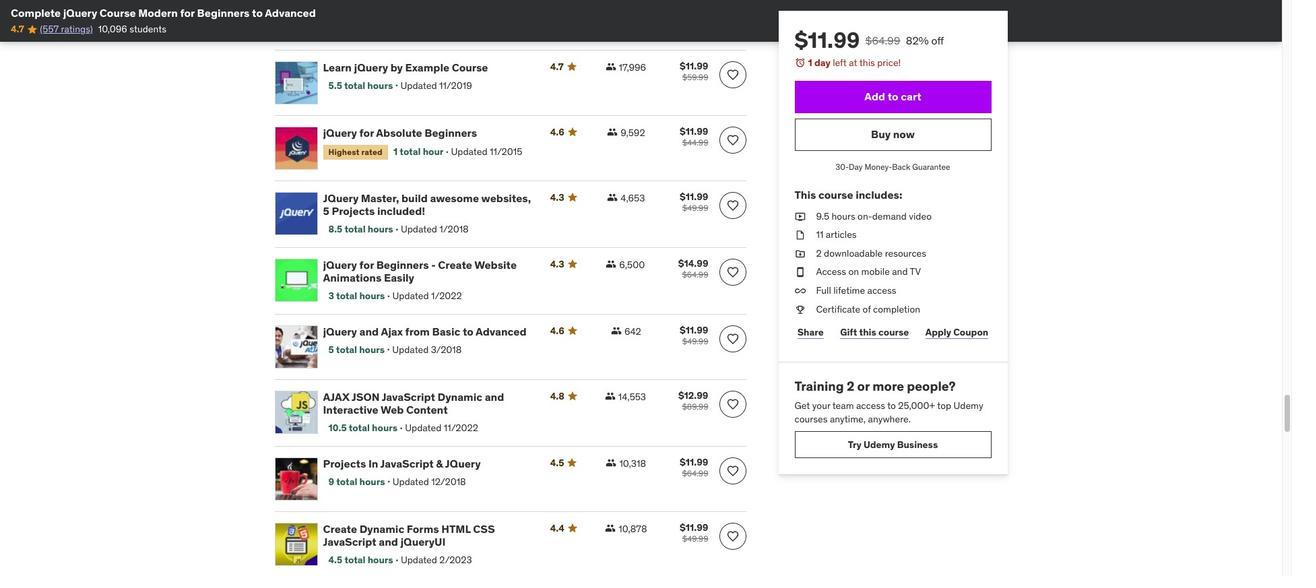 Task type: vqa. For each thing, say whether or not it's contained in the screenshot.
'Javascript' to the middle
yes



Task type: locate. For each thing, give the bounding box(es) containing it.
$11.99 $49.99
[[680, 190, 708, 213], [680, 324, 708, 346], [680, 521, 708, 543]]

4.5 total hours
[[328, 554, 393, 566]]

completion
[[873, 303, 920, 315]]

javascript right the 'json'
[[382, 390, 435, 403]]

xsmall image up share
[[795, 303, 805, 316]]

$44.99
[[682, 137, 708, 147]]

0 vertical spatial 4.6
[[550, 126, 564, 138]]

lifetime
[[834, 284, 865, 296]]

9.5 hours on-demand video
[[816, 210, 932, 222]]

$11.99 right 642
[[680, 324, 708, 336]]

add to cart
[[865, 90, 921, 103]]

javascript up 4.5 total hours
[[323, 535, 376, 548]]

1 for 1 day left at this price!
[[808, 57, 812, 69]]

1 horizontal spatial create
[[438, 258, 472, 271]]

and left '4.8'
[[485, 390, 504, 403]]

4.3 for jquery for beginners - create website animations easily
[[550, 258, 564, 270]]

advanced inside jquery and ajax from basic to advanced "link"
[[476, 324, 527, 338]]

dynamic up "11/2022"
[[438, 390, 482, 403]]

xsmall image for create dynamic forms html css javascript and jqueryui
[[605, 522, 616, 533]]

$11.99 down '$44.99'
[[680, 190, 708, 203]]

alarm image
[[795, 57, 805, 68]]

total
[[349, 26, 370, 38], [344, 79, 365, 92], [400, 146, 421, 158], [345, 223, 366, 235], [336, 290, 357, 302], [336, 343, 357, 356], [349, 422, 370, 434], [336, 475, 357, 488], [345, 554, 366, 566]]

1 vertical spatial dynamic
[[359, 522, 404, 535]]

beginners up the hour
[[425, 126, 477, 139]]

website
[[474, 258, 517, 271]]

udemy right top in the bottom right of the page
[[954, 399, 983, 412]]

jqueryui
[[401, 535, 446, 548]]

tv
[[910, 266, 921, 278]]

1 right alarm icon
[[808, 57, 812, 69]]

3 wishlist image from the top
[[726, 397, 739, 411]]

access on mobile and tv
[[816, 266, 921, 278]]

for for jquery for absolute beginners
[[359, 126, 374, 139]]

xsmall image left the 17,996
[[605, 61, 616, 72]]

wishlist image
[[726, 133, 739, 147], [726, 199, 739, 212], [726, 397, 739, 411]]

1 vertical spatial $11.99 $49.99
[[680, 324, 708, 346]]

xsmall image for access
[[795, 266, 805, 279]]

updated for dynamic
[[405, 422, 441, 434]]

1 vertical spatial beginners
[[425, 126, 477, 139]]

javascript for json
[[382, 390, 435, 403]]

1 vertical spatial access
[[856, 399, 885, 412]]

team
[[832, 399, 854, 412]]

updated up example
[[405, 26, 441, 38]]

jquery up 8.5
[[323, 191, 359, 205]]

3 $49.99 from the top
[[682, 533, 708, 543]]

total up ajax
[[336, 343, 357, 356]]

jquery up 5.5 total hours
[[354, 60, 388, 74]]

access down or
[[856, 399, 885, 412]]

1 vertical spatial javascript
[[380, 456, 434, 470]]

ajax json javascript dynamic and interactive web content
[[323, 390, 504, 416]]

total right 9
[[336, 475, 357, 488]]

xsmall image
[[605, 61, 616, 72], [607, 126, 618, 137], [607, 192, 618, 203], [795, 210, 805, 223], [606, 258, 617, 269], [795, 284, 805, 297], [795, 303, 805, 316], [606, 457, 617, 468], [605, 522, 616, 533]]

2 left or
[[847, 378, 854, 394]]

0 vertical spatial udemy
[[954, 399, 983, 412]]

updated down projects in javascript & jquery
[[393, 475, 429, 488]]

and up 4.5 total hours
[[379, 535, 398, 548]]

updated down "from"
[[392, 343, 429, 356]]

create right the '-'
[[438, 258, 472, 271]]

25,000+
[[898, 399, 935, 412]]

1 vertical spatial for
[[359, 126, 374, 139]]

xsmall image left '9,592'
[[607, 126, 618, 137]]

1 vertical spatial 4.5
[[328, 554, 342, 566]]

jquery and ajax from basic to advanced
[[323, 324, 527, 338]]

$89.99
[[682, 401, 708, 411]]

css
[[473, 522, 495, 535]]

updated down "easily"
[[392, 290, 429, 302]]

access inside training 2 or more people? get your team access to 25,000+ top udemy courses anytime, anywhere.
[[856, 399, 885, 412]]

2 vertical spatial $11.99 $49.99
[[680, 521, 708, 543]]

to inside "link"
[[463, 324, 473, 338]]

0 horizontal spatial 4.5
[[328, 554, 342, 566]]

642
[[625, 325, 641, 337]]

1 horizontal spatial advanced
[[476, 324, 527, 338]]

udemy right try
[[864, 438, 895, 451]]

hours down create dynamic forms html css javascript and jqueryui
[[368, 554, 393, 566]]

3 $11.99 $49.99 from the top
[[680, 521, 708, 543]]

beginners right the modern
[[197, 6, 250, 20]]

apply coupon button
[[923, 319, 991, 346]]

try udemy business
[[848, 438, 938, 451]]

jquery for beginners - create website animations easily
[[323, 258, 517, 284]]

1 vertical spatial $64.99
[[682, 269, 708, 279]]

$49.99 right "10,878" on the bottom
[[682, 533, 708, 543]]

18.5
[[328, 26, 347, 38]]

0 horizontal spatial 4.7
[[11, 23, 24, 35]]

$11.99 down $59.99
[[680, 125, 708, 137]]

1 vertical spatial projects
[[323, 456, 366, 470]]

ajax
[[381, 324, 403, 338]]

4/2015
[[444, 26, 474, 38]]

5 up ajax
[[328, 343, 334, 356]]

jquery
[[323, 191, 359, 205], [445, 456, 481, 470]]

and inside ajax json javascript dynamic and interactive web content
[[485, 390, 504, 403]]

1 $49.99 from the top
[[682, 203, 708, 213]]

apply coupon
[[925, 326, 988, 338]]

total right 8.5
[[345, 223, 366, 235]]

1 horizontal spatial udemy
[[954, 399, 983, 412]]

0 vertical spatial course
[[818, 188, 853, 202]]

3 total hours
[[328, 290, 385, 302]]

1 vertical spatial this
[[859, 326, 876, 338]]

advanced
[[265, 6, 316, 20], [476, 324, 527, 338]]

jquery for absolute beginners link
[[323, 126, 534, 139]]

anytime,
[[830, 413, 866, 425]]

$11.99 $49.99 up $12.99
[[680, 324, 708, 346]]

$64.99 right 10,318
[[682, 468, 708, 478]]

9
[[328, 475, 334, 488]]

$11.99 $49.99 for create dynamic forms html css javascript and jqueryui
[[680, 521, 708, 543]]

hours down the in
[[359, 475, 385, 488]]

2 down '11'
[[816, 247, 822, 259]]

0 horizontal spatial course
[[100, 6, 136, 20]]

0 vertical spatial for
[[180, 6, 195, 20]]

xsmall image left the 6,500
[[606, 258, 617, 269]]

ratings)
[[61, 23, 93, 35]]

0 vertical spatial $49.99
[[682, 203, 708, 213]]

10,096 students
[[98, 23, 167, 35]]

1 this from the top
[[859, 57, 875, 69]]

4.3 right websites,
[[550, 191, 564, 203]]

hours down the 'ajax'
[[359, 343, 385, 356]]

beginners inside jquery for beginners - create website animations easily
[[376, 258, 429, 271]]

total for dynamic
[[345, 554, 366, 566]]

2 vertical spatial beginners
[[376, 258, 429, 271]]

$64.99 up price!
[[865, 34, 900, 47]]

1 4.3 from the top
[[550, 191, 564, 203]]

$11.99 for create dynamic forms html css javascript and jqueryui
[[680, 521, 708, 533]]

1 vertical spatial $49.99
[[682, 336, 708, 346]]

1 vertical spatial 1
[[393, 146, 398, 158]]

1 horizontal spatial jquery
[[445, 456, 481, 470]]

0 vertical spatial advanced
[[265, 6, 316, 20]]

gift
[[840, 326, 857, 338]]

to
[[252, 6, 263, 20], [888, 90, 898, 103], [463, 324, 473, 338], [887, 399, 896, 412]]

jquery for jquery for absolute beginners
[[323, 126, 357, 139]]

xsmall image
[[795, 228, 805, 242], [795, 247, 805, 260], [795, 266, 805, 279], [611, 325, 622, 336], [605, 390, 616, 401]]

1 wishlist image from the top
[[726, 68, 739, 81]]

4.8
[[550, 390, 564, 402]]

xsmall image for 11
[[795, 228, 805, 242]]

wishlist image for websites,
[[726, 199, 739, 212]]

total down create dynamic forms html css javascript and jqueryui
[[345, 554, 366, 566]]

$64.99
[[865, 34, 900, 47], [682, 269, 708, 279], [682, 468, 708, 478]]

0 horizontal spatial jquery
[[323, 191, 359, 205]]

for
[[180, 6, 195, 20], [359, 126, 374, 139], [359, 258, 374, 271]]

2 $49.99 from the top
[[682, 336, 708, 346]]

training
[[795, 378, 844, 394]]

5
[[323, 204, 329, 217], [328, 343, 334, 356]]

xsmall image for 2
[[795, 247, 805, 260]]

includes:
[[856, 188, 902, 202]]

0 vertical spatial 4.7
[[11, 23, 24, 35]]

-
[[431, 258, 436, 271]]

projects up 8.5 total hours
[[332, 204, 375, 217]]

1 vertical spatial 2
[[847, 378, 854, 394]]

jquery master, build awesome websites, 5 projects included!
[[323, 191, 531, 217]]

4.3 right website
[[550, 258, 564, 270]]

this right at
[[859, 57, 875, 69]]

(557 ratings)
[[40, 23, 93, 35]]

jquery up 3
[[323, 258, 357, 271]]

5 total hours
[[328, 343, 385, 356]]

udemy
[[954, 399, 983, 412], [864, 438, 895, 451]]

2 4.3 from the top
[[550, 258, 564, 270]]

beginners left the '-'
[[376, 258, 429, 271]]

updated down example
[[401, 79, 437, 92]]

2 wishlist image from the top
[[726, 265, 739, 279]]

access down mobile
[[867, 284, 896, 296]]

total right 18.5
[[349, 26, 370, 38]]

highest rated
[[328, 147, 383, 157]]

18.5 total hours
[[328, 26, 397, 38]]

jquery inside jquery for beginners - create website animations easily
[[323, 258, 357, 271]]

0 vertical spatial 4.3
[[550, 191, 564, 203]]

javascript inside ajax json javascript dynamic and interactive web content
[[382, 390, 435, 403]]

updated 2/2023
[[401, 554, 472, 566]]

xsmall image down this
[[795, 210, 805, 223]]

javascript
[[382, 390, 435, 403], [380, 456, 434, 470], [323, 535, 376, 548]]

projects up 9 total hours
[[323, 456, 366, 470]]

total for jquery
[[344, 79, 365, 92]]

0 vertical spatial projects
[[332, 204, 375, 217]]

1 vertical spatial create
[[323, 522, 357, 535]]

0 vertical spatial dynamic
[[438, 390, 482, 403]]

for up 3 total hours
[[359, 258, 374, 271]]

1 4.6 from the top
[[550, 126, 564, 138]]

5 up 8.5
[[323, 204, 329, 217]]

for up rated
[[359, 126, 374, 139]]

0 vertical spatial 4.5
[[550, 456, 564, 469]]

0 vertical spatial jquery
[[323, 191, 359, 205]]

this
[[859, 57, 875, 69], [859, 326, 876, 338]]

total down interactive
[[349, 422, 370, 434]]

basic
[[432, 324, 460, 338]]

11 articles
[[816, 228, 857, 241]]

1 horizontal spatial 2
[[847, 378, 854, 394]]

updated 4/2015
[[405, 26, 474, 38]]

ajax
[[323, 390, 350, 403]]

4.5 for 4.5 total hours
[[328, 554, 342, 566]]

javascript up updated 12/2018
[[380, 456, 434, 470]]

demand
[[872, 210, 907, 222]]

updated down content
[[405, 422, 441, 434]]

create up 4.5 total hours
[[323, 522, 357, 535]]

javascript for in
[[380, 456, 434, 470]]

$49.99 up $12.99
[[682, 336, 708, 346]]

projects in javascript & jquery link
[[323, 456, 534, 470]]

0 vertical spatial $11.99 $49.99
[[680, 190, 708, 213]]

hours down web
[[372, 422, 397, 434]]

0 vertical spatial create
[[438, 258, 472, 271]]

4.7
[[11, 23, 24, 35], [550, 60, 564, 73]]

for inside jquery for beginners - create website animations easily
[[359, 258, 374, 271]]

8.5
[[328, 223, 342, 235]]

course up 10,096
[[100, 6, 136, 20]]

course down completion
[[878, 326, 909, 338]]

$11.99 down $89.99
[[680, 456, 708, 468]]

xsmall image left 4,653
[[607, 192, 618, 203]]

xsmall image left full
[[795, 284, 805, 297]]

total down jquery for absolute beginners
[[400, 146, 421, 158]]

$64.99 for $14.99 $64.99
[[682, 269, 708, 279]]

hours down by
[[367, 79, 393, 92]]

jquery up highest
[[323, 126, 357, 139]]

2 vertical spatial $49.99
[[682, 533, 708, 543]]

jquery up '12/2018'
[[445, 456, 481, 470]]

1 $11.99 $49.99 from the top
[[680, 190, 708, 213]]

get
[[795, 399, 810, 412]]

wishlist image for projects in javascript & jquery
[[726, 464, 739, 477]]

$11.99 down $11.99 $64.99
[[680, 521, 708, 533]]

projects in javascript & jquery
[[323, 456, 481, 470]]

jquery inside "link"
[[323, 324, 357, 338]]

business
[[897, 438, 938, 451]]

1 vertical spatial wishlist image
[[726, 199, 739, 212]]

2 vertical spatial for
[[359, 258, 374, 271]]

articles
[[826, 228, 857, 241]]

1 vertical spatial 4.7
[[550, 60, 564, 73]]

jquery up 5 total hours
[[323, 324, 357, 338]]

$49.99 for create dynamic forms html css javascript and jqueryui
[[682, 533, 708, 543]]

4.6
[[550, 126, 564, 138], [550, 324, 564, 337]]

$11.99 $59.99
[[680, 60, 708, 82]]

5 wishlist image from the top
[[726, 529, 739, 543]]

$11.99
[[795, 26, 860, 54], [680, 60, 708, 72], [680, 125, 708, 137], [680, 190, 708, 203], [680, 324, 708, 336], [680, 456, 708, 468], [680, 521, 708, 533]]

access
[[867, 284, 896, 296], [856, 399, 885, 412]]

2 4.6 from the top
[[550, 324, 564, 337]]

$49.99 up $14.99
[[682, 203, 708, 213]]

xsmall image left 10,318
[[606, 457, 617, 468]]

total right 5.5
[[344, 79, 365, 92]]

4.5
[[550, 456, 564, 469], [328, 554, 342, 566]]

9 total hours
[[328, 475, 385, 488]]

for right the modern
[[180, 6, 195, 20]]

wishlist image for jquery and ajax from basic to advanced
[[726, 332, 739, 345]]

3 wishlist image from the top
[[726, 332, 739, 345]]

total right 3
[[336, 290, 357, 302]]

$11.99 $49.99 right "10,878" on the bottom
[[680, 521, 708, 543]]

0 horizontal spatial 1
[[393, 146, 398, 158]]

1 horizontal spatial course
[[452, 60, 488, 74]]

0 horizontal spatial advanced
[[265, 6, 316, 20]]

$64.99 inside $14.99 $64.99
[[682, 269, 708, 279]]

0 vertical spatial 1
[[808, 57, 812, 69]]

course up 9.5 at right top
[[818, 188, 853, 202]]

2 vertical spatial $64.99
[[682, 468, 708, 478]]

xsmall image left "10,878" on the bottom
[[605, 522, 616, 533]]

0 vertical spatial 2
[[816, 247, 822, 259]]

xsmall image for learn jquery by example course
[[605, 61, 616, 72]]

$11.99 $49.99 for jquery and ajax from basic to advanced
[[680, 324, 708, 346]]

1 vertical spatial advanced
[[476, 324, 527, 338]]

wishlist image
[[726, 68, 739, 81], [726, 265, 739, 279], [726, 332, 739, 345], [726, 464, 739, 477], [726, 529, 739, 543]]

more
[[873, 378, 904, 394]]

money-
[[865, 161, 892, 172]]

5.5 total hours
[[328, 79, 393, 92]]

1 horizontal spatial 1
[[808, 57, 812, 69]]

1 horizontal spatial dynamic
[[438, 390, 482, 403]]

0 vertical spatial wishlist image
[[726, 133, 739, 147]]

by
[[390, 60, 403, 74]]

course up 11/2019
[[452, 60, 488, 74]]

hours for learn jquery by example course
[[367, 79, 393, 92]]

video
[[909, 210, 932, 222]]

4 wishlist image from the top
[[726, 464, 739, 477]]

buy now button
[[795, 118, 991, 151]]

0 horizontal spatial dynamic
[[359, 522, 404, 535]]

create inside create dynamic forms html css javascript and jqueryui
[[323, 522, 357, 535]]

1 horizontal spatial course
[[878, 326, 909, 338]]

anywhere.
[[868, 413, 911, 425]]

1 vertical spatial 4.6
[[550, 324, 564, 337]]

hours down animations
[[359, 290, 385, 302]]

total for json
[[349, 422, 370, 434]]

$64.99 inside $11.99 $64.99
[[682, 468, 708, 478]]

updated for awesome
[[401, 223, 437, 235]]

and up 5 total hours
[[359, 324, 379, 338]]

$11.99 right the 17,996
[[680, 60, 708, 72]]

2 $11.99 $49.99 from the top
[[680, 324, 708, 346]]

1 horizontal spatial 4.5
[[550, 456, 564, 469]]

xsmall image for jquery for beginners - create website animations easily
[[606, 258, 617, 269]]

hours down included!
[[368, 223, 393, 235]]

0 horizontal spatial udemy
[[864, 438, 895, 451]]

1 for 1 total hour
[[393, 146, 398, 158]]

10.5 total hours
[[328, 422, 397, 434]]

0 horizontal spatial create
[[323, 522, 357, 535]]

0 vertical spatial 5
[[323, 204, 329, 217]]

1 down absolute
[[393, 146, 398, 158]]

updated down jqueryui
[[401, 554, 437, 566]]

2 vertical spatial javascript
[[323, 535, 376, 548]]

0 horizontal spatial 2
[[816, 247, 822, 259]]

this right gift
[[859, 326, 876, 338]]

0 vertical spatial javascript
[[382, 390, 435, 403]]

2 vertical spatial wishlist image
[[726, 397, 739, 411]]

updated down included!
[[401, 223, 437, 235]]

$64.99 inside '$11.99 $64.99 82% off'
[[865, 34, 900, 47]]

$11.99 $49.99 down '$44.99'
[[680, 190, 708, 213]]

4.5 for 4.5
[[550, 456, 564, 469]]

updated
[[405, 26, 441, 38], [401, 79, 437, 92], [451, 146, 487, 158], [401, 223, 437, 235], [392, 290, 429, 302], [392, 343, 429, 356], [405, 422, 441, 434], [393, 475, 429, 488], [401, 554, 437, 566]]

gift this course
[[840, 326, 909, 338]]

and inside create dynamic forms html css javascript and jqueryui
[[379, 535, 398, 548]]

1 vertical spatial jquery
[[445, 456, 481, 470]]

this course includes:
[[795, 188, 902, 202]]

1 vertical spatial 4.3
[[550, 258, 564, 270]]

0 vertical spatial this
[[859, 57, 875, 69]]

build
[[401, 191, 428, 205]]

$64.99 right the 6,500
[[682, 269, 708, 279]]

1 horizontal spatial 4.7
[[550, 60, 564, 73]]

0 vertical spatial $64.99
[[865, 34, 900, 47]]

dynamic up 4.5 total hours
[[359, 522, 404, 535]]

$11.99 for learn jquery by example course
[[680, 60, 708, 72]]

2 wishlist image from the top
[[726, 199, 739, 212]]



Task type: describe. For each thing, give the bounding box(es) containing it.
1 wishlist image from the top
[[726, 133, 739, 147]]

included!
[[377, 204, 425, 217]]

for for jquery for beginners - create website animations easily
[[359, 258, 374, 271]]

hours for jquery master, build awesome websites, 5 projects included!
[[368, 223, 393, 235]]

9,592
[[621, 126, 645, 139]]

projects inside jquery master, build awesome websites, 5 projects included!
[[332, 204, 375, 217]]

courses
[[795, 413, 828, 425]]

dynamic inside ajax json javascript dynamic and interactive web content
[[438, 390, 482, 403]]

at
[[849, 57, 857, 69]]

jquery up ratings)
[[63, 6, 97, 20]]

30-
[[836, 161, 849, 172]]

$64.99 for $11.99 $64.99 82% off
[[865, 34, 900, 47]]

12/2018
[[431, 475, 466, 488]]

create dynamic forms html css javascript and jqueryui link
[[323, 522, 534, 548]]

updated 1/2022
[[392, 290, 462, 302]]

$11.99 $49.99 for jquery master, build awesome websites, 5 projects included!
[[680, 190, 708, 213]]

udemy inside training 2 or more people? get your team access to 25,000+ top udemy courses anytime, anywhere.
[[954, 399, 983, 412]]

or
[[857, 378, 870, 394]]

jquery for absolute beginners
[[323, 126, 477, 139]]

create inside jquery for beginners - create website animations easily
[[438, 258, 472, 271]]

0 horizontal spatial course
[[818, 188, 853, 202]]

json
[[352, 390, 380, 403]]

updated right the hour
[[451, 146, 487, 158]]

1 total hour
[[393, 146, 443, 158]]

updated for &
[[393, 475, 429, 488]]

1/2022
[[431, 290, 462, 302]]

share button
[[795, 319, 827, 346]]

hours for jquery and ajax from basic to advanced
[[359, 343, 385, 356]]

learn
[[323, 60, 352, 74]]

2 this from the top
[[859, 326, 876, 338]]

total for and
[[336, 343, 357, 356]]

absolute
[[376, 126, 422, 139]]

4.4
[[550, 522, 564, 534]]

updated 12/2018
[[393, 475, 466, 488]]

$11.99 for projects in javascript & jquery
[[680, 456, 708, 468]]

5 inside jquery master, build awesome websites, 5 projects included!
[[323, 204, 329, 217]]

hours for jquery for beginners - create website animations easily
[[359, 290, 385, 302]]

wishlist image for learn jquery by example course
[[726, 68, 739, 81]]

updated 1/2018
[[401, 223, 469, 235]]

total for for
[[336, 290, 357, 302]]

hours for ajax json javascript dynamic and interactive web content
[[372, 422, 397, 434]]

coupon
[[953, 326, 988, 338]]

buy now
[[871, 127, 915, 141]]

$11.99 for jquery for absolute beginners
[[680, 125, 708, 137]]

your
[[812, 399, 830, 412]]

jquery for jquery and ajax from basic to advanced
[[323, 324, 357, 338]]

2 inside training 2 or more people? get your team access to 25,000+ top udemy courses anytime, anywhere.
[[847, 378, 854, 394]]

1 vertical spatial course
[[878, 326, 909, 338]]

full
[[816, 284, 831, 296]]

$11.99 $44.99
[[680, 125, 708, 147]]

$64.99 for $11.99 $64.99
[[682, 468, 708, 478]]

updated 11/2022
[[405, 422, 478, 434]]

certificate of completion
[[816, 303, 920, 315]]

add to cart button
[[795, 81, 991, 113]]

try udemy business link
[[795, 431, 991, 458]]

mobile
[[861, 266, 890, 278]]

$12.99 $89.99
[[678, 389, 708, 411]]

$11.99 for jquery and ajax from basic to advanced
[[680, 324, 708, 336]]

8.5 total hours
[[328, 223, 393, 235]]

updated for -
[[392, 290, 429, 302]]

4,653
[[621, 192, 645, 204]]

complete jquery course modern for beginners to advanced
[[11, 6, 316, 20]]

easily
[[384, 271, 414, 284]]

to inside button
[[888, 90, 898, 103]]

1 vertical spatial course
[[452, 60, 488, 74]]

resources
[[885, 247, 926, 259]]

top
[[937, 399, 951, 412]]

$11.99 up day
[[795, 26, 860, 54]]

0 vertical spatial access
[[867, 284, 896, 296]]

hours for create dynamic forms html css javascript and jqueryui
[[368, 554, 393, 566]]

xsmall image for jquery master, build awesome websites, 5 projects included!
[[607, 192, 618, 203]]

&
[[436, 456, 443, 470]]

jquery for jquery for beginners - create website animations easily
[[323, 258, 357, 271]]

total for master,
[[345, 223, 366, 235]]

to inside training 2 or more people? get your team access to 25,000+ top udemy courses anytime, anywhere.
[[887, 399, 896, 412]]

and inside jquery and ajax from basic to advanced "link"
[[359, 324, 379, 338]]

$11.99 for jquery master, build awesome websites, 5 projects included!
[[680, 190, 708, 203]]

access
[[816, 266, 846, 278]]

4.6 for jquery and ajax from basic to advanced
[[550, 324, 564, 337]]

animations
[[323, 271, 382, 284]]

$49.99 for jquery master, build awesome websites, 5 projects included!
[[682, 203, 708, 213]]

create dynamic forms html css javascript and jqueryui
[[323, 522, 495, 548]]

(557
[[40, 23, 59, 35]]

1 day left at this price!
[[808, 57, 901, 69]]

try
[[848, 438, 861, 451]]

11/2019
[[439, 79, 472, 92]]

example
[[405, 60, 449, 74]]

content
[[406, 403, 448, 416]]

0 vertical spatial beginners
[[197, 6, 250, 20]]

4.6 for jquery for absolute beginners
[[550, 126, 564, 138]]

1 vertical spatial udemy
[[864, 438, 895, 451]]

updated for html
[[401, 554, 437, 566]]

dynamic inside create dynamic forms html css javascript and jqueryui
[[359, 522, 404, 535]]

10.5
[[328, 422, 347, 434]]

xsmall image for projects in javascript & jquery
[[606, 457, 617, 468]]

hours up by
[[372, 26, 397, 38]]

wishlist image for create dynamic forms html css javascript and jqueryui
[[726, 529, 739, 543]]

jquery inside jquery master, build awesome websites, 5 projects included!
[[323, 191, 359, 205]]

left
[[833, 57, 847, 69]]

$14.99 $64.99
[[678, 257, 708, 279]]

rated
[[361, 147, 383, 157]]

updated for from
[[392, 343, 429, 356]]

cart
[[901, 90, 921, 103]]

websites,
[[481, 191, 531, 205]]

0 vertical spatial course
[[100, 6, 136, 20]]

2 downloadable resources
[[816, 247, 926, 259]]

hours for projects in javascript & jquery
[[359, 475, 385, 488]]

add
[[865, 90, 885, 103]]

back
[[892, 161, 910, 172]]

10,878
[[619, 522, 647, 535]]

$14.99
[[678, 257, 708, 269]]

30-day money-back guarantee
[[836, 161, 950, 172]]

javascript inside create dynamic forms html css javascript and jqueryui
[[323, 535, 376, 548]]

certificate
[[816, 303, 860, 315]]

total for in
[[336, 475, 357, 488]]

in
[[368, 456, 378, 470]]

on
[[849, 266, 859, 278]]

and left tv
[[892, 266, 908, 278]]

17,996
[[619, 61, 646, 73]]

students
[[130, 23, 167, 35]]

jquery master, build awesome websites, 5 projects included! link
[[323, 191, 534, 218]]

updated 11/2019
[[401, 79, 472, 92]]

wishlist image for and
[[726, 397, 739, 411]]

1 vertical spatial 5
[[328, 343, 334, 356]]

4.3 for jquery master, build awesome websites, 5 projects included!
[[550, 191, 564, 203]]

wishlist image for jquery for beginners - create website animations easily
[[726, 265, 739, 279]]

updated for example
[[401, 79, 437, 92]]

from
[[405, 324, 430, 338]]

updated 11/2015
[[451, 146, 522, 158]]

highest
[[328, 147, 360, 157]]

$49.99 for jquery and ajax from basic to advanced
[[682, 336, 708, 346]]

hours up articles
[[832, 210, 855, 222]]

full lifetime access
[[816, 284, 896, 296]]

hour
[[423, 146, 443, 158]]

$59.99
[[682, 72, 708, 82]]

11/2015
[[490, 146, 522, 158]]

xsmall image for jquery for absolute beginners
[[607, 126, 618, 137]]



